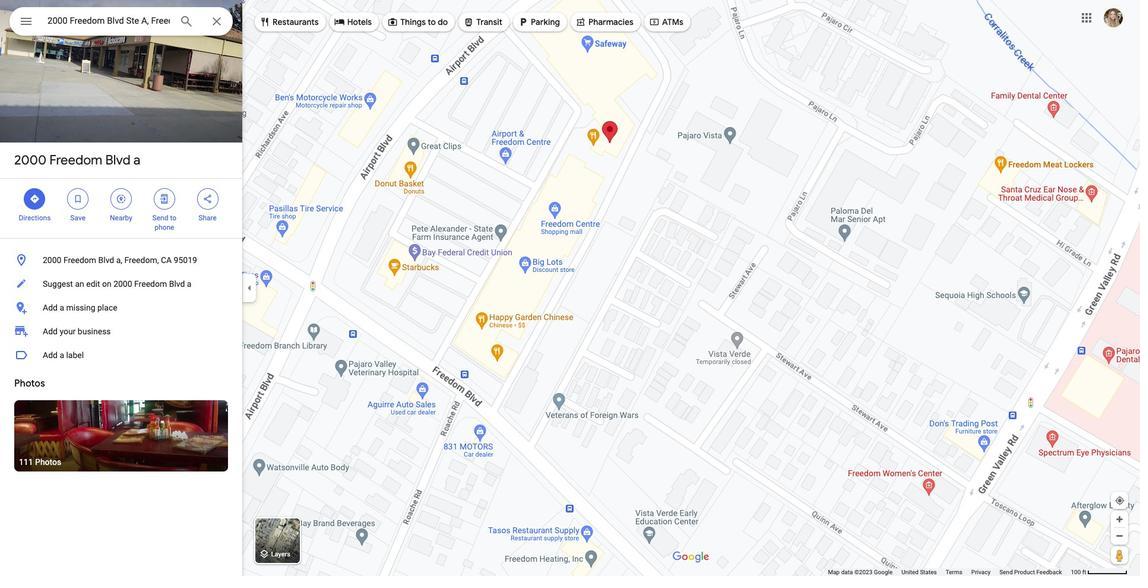 Task type: locate. For each thing, give the bounding box(es) containing it.
 hotels
[[334, 15, 372, 29]]

freedom down the freedom,
[[134, 279, 167, 289]]

states
[[920, 569, 937, 576]]

2 add from the top
[[43, 327, 58, 336]]

blvd
[[105, 152, 130, 169], [98, 255, 114, 265], [169, 279, 185, 289]]

add a missing place
[[43, 303, 117, 312]]

0 vertical spatial add
[[43, 303, 58, 312]]

photos
[[14, 378, 45, 390], [35, 457, 61, 467]]

privacy button
[[972, 568, 991, 576]]

add left label
[[43, 350, 58, 360]]

None field
[[48, 14, 170, 28]]

a up actions for 2000 freedom blvd a region
[[134, 152, 140, 169]]

1 vertical spatial send
[[1000, 569, 1013, 576]]

parking
[[531, 17, 560, 27]]

blvd up the ''
[[105, 152, 130, 169]]

1 horizontal spatial send
[[1000, 569, 1013, 576]]

freedom up "an"
[[64, 255, 96, 265]]

atms
[[662, 17, 684, 27]]

layers
[[271, 551, 290, 559]]

 pharmacies
[[576, 15, 634, 29]]

photos down add a label
[[14, 378, 45, 390]]

send
[[152, 214, 168, 222], [1000, 569, 1013, 576]]

freedom,
[[124, 255, 159, 265]]

add left the your
[[43, 327, 58, 336]]

3 add from the top
[[43, 350, 58, 360]]

a,
[[116, 255, 122, 265]]

add for add a label
[[43, 350, 58, 360]]

 button
[[10, 7, 43, 38]]

2000 for 2000 freedom blvd a
[[14, 152, 46, 169]]

google account: michelle dermenjian  
(michelle.dermenjian@adept.ai) image
[[1104, 8, 1123, 27]]

united states button
[[902, 568, 937, 576]]

1 vertical spatial to
[[170, 214, 176, 222]]

blvd left a,
[[98, 255, 114, 265]]

hotels
[[347, 17, 372, 27]]

add your business link
[[0, 320, 242, 343]]

send up phone
[[152, 214, 168, 222]]

united states
[[902, 569, 937, 576]]

111 photos button
[[14, 400, 228, 472]]

2000 right the on
[[114, 279, 132, 289]]

to
[[428, 17, 436, 27], [170, 214, 176, 222]]

111
[[19, 457, 33, 467]]

 things to do
[[387, 15, 448, 29]]

save
[[70, 214, 86, 222]]


[[260, 15, 270, 29]]

send to phone
[[152, 214, 176, 232]]

2 vertical spatial add
[[43, 350, 58, 360]]


[[334, 15, 345, 29]]


[[73, 192, 83, 206]]

share
[[199, 214, 217, 222]]

2000 up suggest
[[43, 255, 61, 265]]


[[116, 192, 127, 206]]

1 vertical spatial freedom
[[64, 255, 96, 265]]

0 horizontal spatial send
[[152, 214, 168, 222]]

1 vertical spatial photos
[[35, 457, 61, 467]]

footer containing map data ©2023 google
[[828, 568, 1071, 576]]

1 vertical spatial 2000
[[43, 255, 61, 265]]

0 vertical spatial to
[[428, 17, 436, 27]]

1 add from the top
[[43, 303, 58, 312]]


[[202, 192, 213, 206]]

add
[[43, 303, 58, 312], [43, 327, 58, 336], [43, 350, 58, 360]]

0 vertical spatial send
[[152, 214, 168, 222]]

freedom for a,
[[64, 255, 96, 265]]

to left do
[[428, 17, 436, 27]]

0 vertical spatial 2000
[[14, 152, 46, 169]]

ca
[[161, 255, 172, 265]]

show your location image
[[1115, 495, 1126, 506]]

0 vertical spatial blvd
[[105, 152, 130, 169]]

freedom up 
[[49, 152, 102, 169]]

1 vertical spatial add
[[43, 327, 58, 336]]

a
[[134, 152, 140, 169], [187, 279, 192, 289], [60, 303, 64, 312], [60, 350, 64, 360]]

collapse side panel image
[[243, 282, 256, 295]]

your
[[60, 327, 76, 336]]

terms
[[946, 569, 963, 576]]

freedom for a
[[49, 152, 102, 169]]

footer
[[828, 568, 1071, 576]]

add down suggest
[[43, 303, 58, 312]]

2000
[[14, 152, 46, 169], [43, 255, 61, 265], [114, 279, 132, 289]]

to up phone
[[170, 214, 176, 222]]

 atms
[[649, 15, 684, 29]]

0 horizontal spatial to
[[170, 214, 176, 222]]

actions for 2000 freedom blvd a region
[[0, 179, 242, 238]]

111 photos
[[19, 457, 61, 467]]

data
[[841, 569, 853, 576]]

directions
[[19, 214, 51, 222]]

95019
[[174, 255, 197, 265]]

freedom
[[49, 152, 102, 169], [64, 255, 96, 265], [134, 279, 167, 289]]

2 vertical spatial 2000
[[114, 279, 132, 289]]

zoom out image
[[1116, 532, 1124, 541]]

add for add your business
[[43, 327, 58, 336]]

blvd down 95019
[[169, 279, 185, 289]]

2000 up 
[[14, 152, 46, 169]]

0 vertical spatial freedom
[[49, 152, 102, 169]]

1 horizontal spatial to
[[428, 17, 436, 27]]


[[576, 15, 586, 29]]

send left product
[[1000, 569, 1013, 576]]

add a missing place button
[[0, 296, 242, 320]]

blvd for a
[[105, 152, 130, 169]]

business
[[78, 327, 111, 336]]

send inside send to phone
[[152, 214, 168, 222]]

2000 for 2000 freedom blvd a, freedom, ca 95019
[[43, 255, 61, 265]]

restaurants
[[273, 17, 319, 27]]

send inside button
[[1000, 569, 1013, 576]]

photos right 111
[[35, 457, 61, 467]]

1 vertical spatial blvd
[[98, 255, 114, 265]]

missing
[[66, 303, 95, 312]]


[[649, 15, 660, 29]]

photos inside 111 photos button
[[35, 457, 61, 467]]

 transit
[[463, 15, 503, 29]]

100 ft
[[1071, 569, 1087, 576]]

blvd for a,
[[98, 255, 114, 265]]



Task type: vqa. For each thing, say whether or not it's contained in the screenshot.
the bottom Photos
yes



Task type: describe. For each thing, give the bounding box(es) containing it.
100 ft button
[[1071, 569, 1128, 576]]

label
[[66, 350, 84, 360]]

terms button
[[946, 568, 963, 576]]

united
[[902, 569, 919, 576]]

google
[[874, 569, 893, 576]]


[[19, 13, 33, 30]]

edit
[[86, 279, 100, 289]]

pharmacies
[[589, 17, 634, 27]]

suggest an edit on 2000 freedom blvd a
[[43, 279, 192, 289]]

an
[[75, 279, 84, 289]]

to inside send to phone
[[170, 214, 176, 222]]

map
[[828, 569, 840, 576]]

things
[[400, 17, 426, 27]]

©2023
[[855, 569, 873, 576]]

do
[[438, 17, 448, 27]]

footer inside google maps element
[[828, 568, 1071, 576]]


[[29, 192, 40, 206]]

2 vertical spatial blvd
[[169, 279, 185, 289]]

2 vertical spatial freedom
[[134, 279, 167, 289]]

2000 freedom blvd a, freedom, ca 95019 button
[[0, 248, 242, 272]]

suggest
[[43, 279, 73, 289]]

send product feedback button
[[1000, 568, 1062, 576]]

a down 95019
[[187, 279, 192, 289]]


[[387, 15, 398, 29]]

google maps element
[[0, 0, 1140, 576]]

feedback
[[1037, 569, 1062, 576]]

a left missing
[[60, 303, 64, 312]]

 parking
[[518, 15, 560, 29]]

add your business
[[43, 327, 111, 336]]

none field inside 2000 freedom blvd ste a, freedom, ca 95019 field
[[48, 14, 170, 28]]

a left label
[[60, 350, 64, 360]]

send product feedback
[[1000, 569, 1062, 576]]


[[159, 192, 170, 206]]

product
[[1015, 569, 1035, 576]]

to inside  things to do
[[428, 17, 436, 27]]

send for send to phone
[[152, 214, 168, 222]]


[[463, 15, 474, 29]]

2000 freedom blvd a main content
[[0, 0, 242, 576]]

place
[[97, 303, 117, 312]]

privacy
[[972, 569, 991, 576]]

0 vertical spatial photos
[[14, 378, 45, 390]]

add a label button
[[0, 343, 242, 367]]


[[518, 15, 529, 29]]

add for add a missing place
[[43, 303, 58, 312]]

suggest an edit on 2000 freedom blvd a button
[[0, 272, 242, 296]]

on
[[102, 279, 111, 289]]

100
[[1071, 569, 1081, 576]]

zoom in image
[[1116, 515, 1124, 524]]

phone
[[155, 223, 174, 232]]

ft
[[1083, 569, 1087, 576]]

 restaurants
[[260, 15, 319, 29]]

2000 Freedom Blvd Ste A, Freedom, CA 95019 field
[[10, 7, 233, 36]]

nearby
[[110, 214, 132, 222]]

2000 freedom blvd a
[[14, 152, 140, 169]]

map data ©2023 google
[[828, 569, 893, 576]]

send for send product feedback
[[1000, 569, 1013, 576]]

transit
[[477, 17, 503, 27]]

add a label
[[43, 350, 84, 360]]

 search field
[[10, 7, 233, 38]]

show street view coverage image
[[1111, 546, 1129, 564]]

2000 freedom blvd a, freedom, ca 95019
[[43, 255, 197, 265]]



